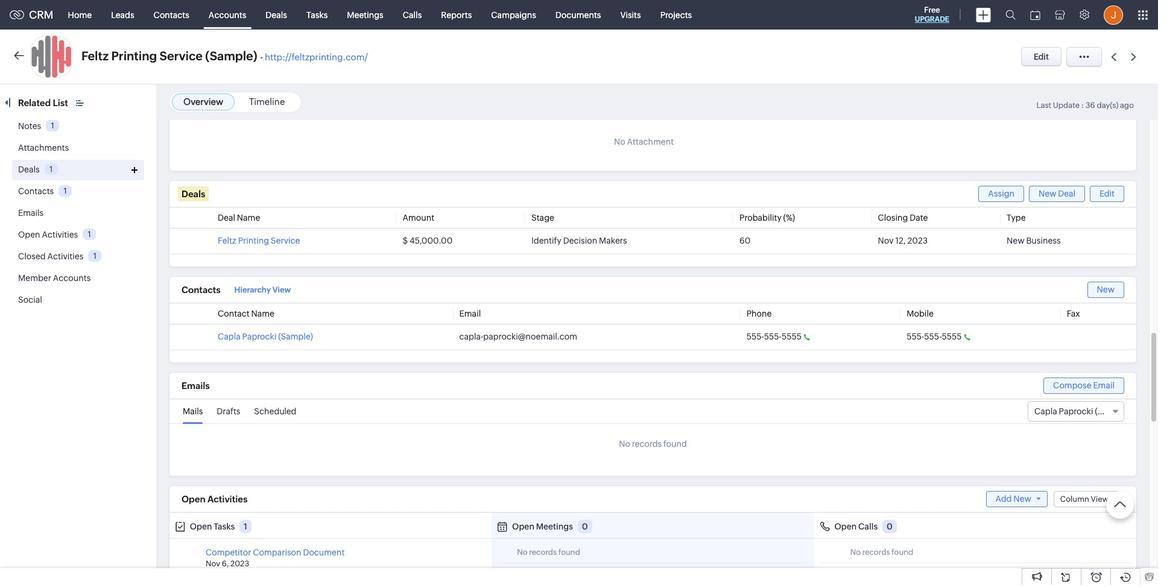 Task type: locate. For each thing, give the bounding box(es) containing it.
calls link
[[393, 0, 432, 29]]

1 for open activities
[[88, 230, 91, 239]]

1 for contacts
[[64, 186, 67, 195]]

email up capla-
[[459, 309, 481, 319]]

leads
[[111, 10, 134, 20]]

1 horizontal spatial 555-555-5555
[[907, 332, 962, 341]]

1 horizontal spatial view
[[1091, 495, 1109, 504]]

0 horizontal spatial edit
[[1034, 52, 1049, 62]]

0 horizontal spatial capla paprocki (sample)
[[218, 332, 313, 341]]

activities up open tasks
[[208, 494, 248, 504]]

documents
[[556, 10, 601, 20]]

1 horizontal spatial paprocki
[[1059, 407, 1093, 416]]

555-555-5555 down phone link
[[747, 332, 802, 341]]

0 vertical spatial printing
[[111, 49, 157, 63]]

drafts
[[217, 407, 240, 416]]

0 horizontal spatial 2023
[[230, 559, 249, 568]]

3 555- from the left
[[907, 332, 925, 341]]

emails link
[[18, 208, 44, 218]]

1 vertical spatial 2023
[[230, 559, 249, 568]]

no attachment
[[614, 137, 674, 147]]

emails up open activities link
[[18, 208, 44, 218]]

nov 12, 2023
[[878, 236, 928, 246]]

deals link
[[256, 0, 297, 29], [18, 165, 40, 174]]

activities up "member accounts" link
[[47, 252, 83, 261]]

36
[[1086, 101, 1095, 110]]

0 horizontal spatial contacts link
[[18, 186, 54, 196]]

notes link
[[18, 121, 41, 131]]

1 horizontal spatial deals
[[182, 189, 205, 199]]

edit right new deal
[[1100, 189, 1115, 198]]

attachments link
[[18, 143, 69, 153]]

0 vertical spatial feltz
[[81, 49, 109, 63]]

leads link
[[101, 0, 144, 29]]

feltz for feltz printing service
[[218, 236, 236, 246]]

capla paprocki (sample)
[[218, 332, 313, 341], [1035, 407, 1130, 416]]

1 horizontal spatial capla
[[1035, 407, 1057, 416]]

calls
[[403, 10, 422, 20], [859, 522, 878, 532]]

paprocki
[[242, 332, 277, 341], [1059, 407, 1093, 416]]

1 horizontal spatial 5555
[[942, 332, 962, 341]]

0 horizontal spatial email
[[459, 309, 481, 319]]

business
[[1026, 236, 1061, 246]]

0 vertical spatial meetings
[[347, 10, 384, 20]]

2023 inside competitor comparison document nov 6, 2023
[[230, 559, 249, 568]]

1 right open activities link
[[88, 230, 91, 239]]

comparison
[[253, 548, 301, 557]]

amount
[[403, 213, 434, 223]]

hierarchy view link
[[234, 283, 291, 298]]

view inside "column view" field
[[1091, 495, 1109, 504]]

1 horizontal spatial 0
[[887, 522, 893, 532]]

found
[[664, 439, 687, 449], [559, 548, 580, 557], [892, 548, 914, 557]]

name
[[237, 213, 260, 223], [251, 309, 274, 319]]

timeline
[[249, 97, 285, 107]]

2 horizontal spatial records
[[863, 548, 890, 557]]

1 horizontal spatial feltz
[[218, 236, 236, 246]]

2 0 from the left
[[887, 522, 893, 532]]

service for feltz printing service (sample) - http://feltzprinting.com/
[[160, 49, 203, 63]]

contacts link right leads
[[144, 0, 199, 29]]

0 vertical spatial service
[[160, 49, 203, 63]]

deals link down 'attachments' link
[[18, 165, 40, 174]]

last update : 36 day(s) ago
[[1037, 101, 1134, 110]]

accounts down "closed activities"
[[53, 273, 91, 283]]

contacts right the leads link
[[154, 10, 189, 20]]

1 vertical spatial printing
[[238, 236, 269, 246]]

nov left 12,
[[878, 236, 894, 246]]

printing for feltz printing service
[[238, 236, 269, 246]]

paprocki inside field
[[1059, 407, 1093, 416]]

open activities
[[18, 230, 78, 240], [182, 494, 248, 504]]

1 vertical spatial deals
[[18, 165, 40, 174]]

visits
[[620, 10, 641, 20]]

0 for meetings
[[582, 522, 588, 532]]

free upgrade
[[915, 5, 950, 24]]

0 horizontal spatial view
[[273, 286, 291, 295]]

closed activities
[[18, 252, 83, 261]]

4 555- from the left
[[925, 332, 942, 341]]

2 555- from the left
[[764, 332, 782, 341]]

1 vertical spatial contacts link
[[18, 186, 54, 196]]

no records found for open calls
[[850, 548, 914, 557]]

feltz down 'home' link
[[81, 49, 109, 63]]

1 vertical spatial paprocki
[[1059, 407, 1093, 416]]

amount link
[[403, 213, 434, 223]]

1 vertical spatial service
[[271, 236, 300, 246]]

feltz for feltz printing service (sample) - http://feltzprinting.com/
[[81, 49, 109, 63]]

probability (%) link
[[740, 213, 795, 223]]

0 vertical spatial contacts link
[[144, 0, 199, 29]]

(sample) left - on the top
[[205, 49, 257, 63]]

1 horizontal spatial deals link
[[256, 0, 297, 29]]

0 horizontal spatial open activities
[[18, 230, 78, 240]]

document
[[303, 548, 345, 557]]

1 horizontal spatial calls
[[859, 522, 878, 532]]

capla down contact
[[218, 332, 241, 341]]

next record image
[[1131, 53, 1139, 61]]

0 horizontal spatial no records found
[[517, 548, 580, 557]]

1 up open activities link
[[64, 186, 67, 195]]

0 horizontal spatial capla
[[218, 332, 241, 341]]

activities up closed activities 'link' in the left of the page
[[42, 230, 78, 240]]

view right column
[[1091, 495, 1109, 504]]

open activities up closed activities 'link' in the left of the page
[[18, 230, 78, 240]]

contacts link
[[144, 0, 199, 29], [18, 186, 54, 196]]

1 vertical spatial feltz
[[218, 236, 236, 246]]

1 horizontal spatial accounts
[[209, 10, 246, 20]]

0 horizontal spatial deal
[[218, 213, 235, 223]]

open
[[18, 230, 40, 240], [182, 494, 206, 504], [190, 522, 212, 532], [512, 522, 535, 532], [835, 522, 857, 532]]

tasks up http://feltzprinting.com/ link
[[306, 10, 328, 20]]

last
[[1037, 101, 1052, 110]]

0 vertical spatial 2023
[[908, 236, 928, 246]]

emails up mails
[[182, 381, 210, 391]]

capla down compose
[[1035, 407, 1057, 416]]

2 vertical spatial deals
[[182, 189, 205, 199]]

previous record image
[[1111, 53, 1117, 61]]

paprocki down contact name link
[[242, 332, 277, 341]]

capla paprocki (sample) down compose email
[[1035, 407, 1130, 416]]

closing date
[[878, 213, 928, 223]]

nov
[[878, 236, 894, 246], [206, 559, 220, 568]]

hierarchy
[[234, 286, 271, 295]]

1 vertical spatial view
[[1091, 495, 1109, 504]]

0 horizontal spatial found
[[559, 548, 580, 557]]

tasks up the competitor on the left bottom of page
[[214, 522, 235, 532]]

attachments
[[18, 143, 69, 153]]

2 vertical spatial (sample)
[[1095, 407, 1130, 416]]

0 vertical spatial edit
[[1034, 52, 1049, 62]]

0 vertical spatial tasks
[[306, 10, 328, 20]]

(sample) down compose email
[[1095, 407, 1130, 416]]

0 vertical spatial deal
[[1058, 189, 1076, 198]]

0 horizontal spatial printing
[[111, 49, 157, 63]]

new deal link
[[1029, 186, 1085, 202]]

0 right open meetings
[[582, 522, 588, 532]]

fax
[[1067, 309, 1080, 319]]

view right the hierarchy
[[273, 286, 291, 295]]

0 vertical spatial contacts
[[154, 10, 189, 20]]

1 5555 from the left
[[782, 332, 802, 341]]

contacts link up emails link
[[18, 186, 54, 196]]

deal up feltz printing service on the top of page
[[218, 213, 235, 223]]

1 vertical spatial calls
[[859, 522, 878, 532]]

1 vertical spatial emails
[[182, 381, 210, 391]]

printing down the deal name link
[[238, 236, 269, 246]]

phone
[[747, 309, 772, 319]]

1 right closed activities 'link' in the left of the page
[[93, 251, 97, 261]]

contacts up contact
[[182, 285, 221, 295]]

free
[[924, 5, 940, 14]]

2 horizontal spatial deals
[[266, 10, 287, 20]]

0 horizontal spatial 555-555-5555
[[747, 332, 802, 341]]

0 horizontal spatial deals link
[[18, 165, 40, 174]]

1 vertical spatial contacts
[[18, 186, 54, 196]]

service up the overview 'link'
[[160, 49, 203, 63]]

555-
[[747, 332, 764, 341], [764, 332, 782, 341], [907, 332, 925, 341], [925, 332, 942, 341]]

2023 right 6,
[[230, 559, 249, 568]]

nov left 6,
[[206, 559, 220, 568]]

compose
[[1053, 381, 1092, 390]]

0 vertical spatial deals
[[266, 10, 287, 20]]

Capla Paprocki (Sample) field
[[1028, 401, 1130, 422]]

0 horizontal spatial service
[[160, 49, 203, 63]]

contacts
[[154, 10, 189, 20], [18, 186, 54, 196], [182, 285, 221, 295]]

1 vertical spatial (sample)
[[278, 332, 313, 341]]

1 horizontal spatial printing
[[238, 236, 269, 246]]

accounts
[[209, 10, 246, 20], [53, 273, 91, 283]]

emails
[[18, 208, 44, 218], [182, 381, 210, 391]]

1 horizontal spatial service
[[271, 236, 300, 246]]

member accounts link
[[18, 273, 91, 283]]

new for new
[[1097, 285, 1115, 294]]

name up feltz printing service on the top of page
[[237, 213, 260, 223]]

capla paprocki (sample) down contact name link
[[218, 332, 313, 341]]

nov inside competitor comparison document nov 6, 2023
[[206, 559, 220, 568]]

contacts up emails link
[[18, 186, 54, 196]]

1 vertical spatial tasks
[[214, 522, 235, 532]]

activities for closed activities 'link' in the left of the page
[[47, 252, 83, 261]]

add
[[996, 494, 1012, 504]]

identify decision makers
[[532, 236, 627, 246]]

home
[[68, 10, 92, 20]]

(sample) down hierarchy view link
[[278, 332, 313, 341]]

0 vertical spatial paprocki
[[242, 332, 277, 341]]

1 555- from the left
[[747, 332, 764, 341]]

1 horizontal spatial tasks
[[306, 10, 328, 20]]

contact name
[[218, 309, 274, 319]]

0 right open calls
[[887, 522, 893, 532]]

0 horizontal spatial 0
[[582, 522, 588, 532]]

paprocki down compose
[[1059, 407, 1093, 416]]

0
[[582, 522, 588, 532], [887, 522, 893, 532]]

related
[[18, 98, 51, 108]]

0 horizontal spatial records
[[529, 548, 557, 557]]

0 horizontal spatial 5555
[[782, 332, 802, 341]]

column
[[1060, 495, 1090, 504]]

no records found
[[619, 439, 687, 449], [517, 548, 580, 557], [850, 548, 914, 557]]

edit
[[1034, 52, 1049, 62], [1100, 189, 1115, 198]]

0 vertical spatial capla
[[218, 332, 241, 341]]

email link
[[459, 309, 481, 319]]

accounts up the feltz printing service (sample) - http://feltzprinting.com/
[[209, 10, 246, 20]]

edit down "calendar" image
[[1034, 52, 1049, 62]]

0 horizontal spatial (sample)
[[205, 49, 257, 63]]

printing down leads
[[111, 49, 157, 63]]

printing
[[111, 49, 157, 63], [238, 236, 269, 246]]

name up capla paprocki (sample) link at the left of the page
[[251, 309, 274, 319]]

1 horizontal spatial meetings
[[536, 522, 573, 532]]

1 horizontal spatial capla paprocki (sample)
[[1035, 407, 1130, 416]]

found for open calls
[[892, 548, 914, 557]]

1 horizontal spatial deal
[[1058, 189, 1076, 198]]

1 vertical spatial capla
[[1035, 407, 1057, 416]]

2023 right 12,
[[908, 236, 928, 246]]

profile element
[[1097, 0, 1131, 29]]

0 vertical spatial (sample)
[[205, 49, 257, 63]]

0 vertical spatial email
[[459, 309, 481, 319]]

profile image
[[1104, 5, 1123, 24]]

0 horizontal spatial accounts
[[53, 273, 91, 283]]

service up "hierarchy view"
[[271, 236, 300, 246]]

column view
[[1060, 495, 1109, 504]]

campaigns link
[[482, 0, 546, 29]]

1 vertical spatial capla paprocki (sample)
[[1035, 407, 1130, 416]]

email right compose
[[1093, 381, 1115, 390]]

found for open meetings
[[559, 548, 580, 557]]

1 vertical spatial activities
[[47, 252, 83, 261]]

new for new business
[[1007, 236, 1025, 246]]

type link
[[1007, 213, 1026, 223]]

upgrade
[[915, 15, 950, 24]]

contact
[[218, 309, 250, 319]]

projects link
[[651, 0, 702, 29]]

1 vertical spatial deal
[[218, 213, 235, 223]]

1 horizontal spatial edit
[[1100, 189, 1115, 198]]

2023
[[908, 236, 928, 246], [230, 559, 249, 568]]

deals
[[266, 10, 287, 20], [18, 165, 40, 174], [182, 189, 205, 199]]

identify
[[532, 236, 562, 246]]

1 0 from the left
[[582, 522, 588, 532]]

open activities up open tasks
[[182, 494, 248, 504]]

view inside hierarchy view link
[[273, 286, 291, 295]]

0 vertical spatial emails
[[18, 208, 44, 218]]

1 horizontal spatial email
[[1093, 381, 1115, 390]]

edit inside button
[[1034, 52, 1049, 62]]

deal left edit link
[[1058, 189, 1076, 198]]

0 horizontal spatial feltz
[[81, 49, 109, 63]]

stage
[[532, 213, 554, 223]]

1 right notes
[[51, 121, 54, 130]]

1 down 'attachments' link
[[49, 165, 53, 174]]

feltz down deal name
[[218, 236, 236, 246]]

0 vertical spatial capla paprocki (sample)
[[218, 332, 313, 341]]

0 vertical spatial calls
[[403, 10, 422, 20]]

feltz
[[81, 49, 109, 63], [218, 236, 236, 246]]

0 horizontal spatial nov
[[206, 559, 220, 568]]

new link
[[1088, 282, 1125, 298]]

name for contacts
[[251, 309, 274, 319]]

555-555-5555 down mobile
[[907, 332, 962, 341]]

0 vertical spatial nov
[[878, 236, 894, 246]]

deals link up - on the top
[[256, 0, 297, 29]]

2 horizontal spatial (sample)
[[1095, 407, 1130, 416]]



Task type: vqa. For each thing, say whether or not it's contained in the screenshot.
Chats Image
no



Task type: describe. For each thing, give the bounding box(es) containing it.
makers
[[599, 236, 627, 246]]

2 5555 from the left
[[942, 332, 962, 341]]

meetings link
[[337, 0, 393, 29]]

records for open meetings
[[529, 548, 557, 557]]

phone link
[[747, 309, 772, 319]]

0 vertical spatial deals link
[[256, 0, 297, 29]]

name for deals
[[237, 213, 260, 223]]

assign link
[[979, 186, 1024, 202]]

http://feltzprinting.com/
[[265, 52, 368, 62]]

type
[[1007, 213, 1026, 223]]

deal name link
[[218, 213, 260, 223]]

closing
[[878, 213, 908, 223]]

2 555-555-5555 from the left
[[907, 332, 962, 341]]

1 vertical spatial open activities
[[182, 494, 248, 504]]

feltz printing service
[[218, 236, 300, 246]]

documents link
[[546, 0, 611, 29]]

capla inside field
[[1035, 407, 1057, 416]]

projects
[[660, 10, 692, 20]]

contact name link
[[218, 309, 274, 319]]

capla paprocki (sample) inside the capla paprocki (sample) field
[[1035, 407, 1130, 416]]

social
[[18, 295, 42, 305]]

0 horizontal spatial deals
[[18, 165, 40, 174]]

calendar image
[[1030, 10, 1041, 20]]

search element
[[998, 0, 1023, 30]]

60
[[740, 236, 751, 246]]

paprocki@noemail.com
[[483, 332, 577, 341]]

6,
[[222, 559, 229, 568]]

view for column view
[[1091, 495, 1109, 504]]

ago
[[1120, 101, 1134, 110]]

service for feltz printing service
[[271, 236, 300, 246]]

0 for calls
[[887, 522, 893, 532]]

1 horizontal spatial 2023
[[908, 236, 928, 246]]

notes
[[18, 121, 41, 131]]

2 vertical spatial activities
[[208, 494, 248, 504]]

activities for open activities link
[[42, 230, 78, 240]]

1 vertical spatial accounts
[[53, 273, 91, 283]]

Column View field
[[1054, 491, 1125, 507]]

12,
[[896, 236, 906, 246]]

social link
[[18, 295, 42, 305]]

1 for notes
[[51, 121, 54, 130]]

member accounts
[[18, 273, 91, 283]]

new business
[[1007, 236, 1061, 246]]

1 for closed activities
[[93, 251, 97, 261]]

mobile
[[907, 309, 934, 319]]

fax link
[[1067, 309, 1080, 319]]

$ 45,000.00
[[403, 236, 453, 246]]

0 horizontal spatial calls
[[403, 10, 422, 20]]

1 horizontal spatial nov
[[878, 236, 894, 246]]

1 555-555-5555 from the left
[[747, 332, 802, 341]]

(sample) inside field
[[1095, 407, 1130, 416]]

competitor
[[206, 548, 251, 557]]

home link
[[58, 0, 101, 29]]

scheduled
[[254, 407, 297, 416]]

visits link
[[611, 0, 651, 29]]

compose email
[[1053, 381, 1115, 390]]

overview link
[[183, 97, 223, 107]]

view for hierarchy view
[[273, 286, 291, 295]]

timeline link
[[249, 97, 285, 107]]

1 horizontal spatial emails
[[182, 381, 210, 391]]

edit link
[[1090, 186, 1125, 202]]

assign
[[988, 189, 1015, 198]]

open meetings
[[512, 522, 573, 532]]

2 vertical spatial contacts
[[182, 285, 221, 295]]

1 horizontal spatial (sample)
[[278, 332, 313, 341]]

1 horizontal spatial contacts link
[[144, 0, 199, 29]]

capla-paprocki@noemail.com
[[459, 332, 577, 341]]

0 vertical spatial accounts
[[209, 10, 246, 20]]

accounts link
[[199, 0, 256, 29]]

1 horizontal spatial found
[[664, 439, 687, 449]]

member
[[18, 273, 51, 283]]

0 horizontal spatial paprocki
[[242, 332, 277, 341]]

1 horizontal spatial records
[[632, 439, 662, 449]]

deal name
[[218, 213, 260, 223]]

campaigns
[[491, 10, 536, 20]]

day(s)
[[1097, 101, 1119, 110]]

reports link
[[432, 0, 482, 29]]

1 vertical spatial meetings
[[536, 522, 573, 532]]

open activities link
[[18, 230, 78, 240]]

0 horizontal spatial tasks
[[214, 522, 235, 532]]

edit button
[[1021, 47, 1062, 66]]

meetings inside meetings link
[[347, 10, 384, 20]]

no records found for open meetings
[[517, 548, 580, 557]]

probability (%)
[[740, 213, 795, 223]]

1 up the competitor on the left bottom of page
[[244, 522, 247, 532]]

crm link
[[10, 8, 53, 21]]

:
[[1082, 101, 1084, 110]]

overview
[[183, 97, 223, 107]]

records for open calls
[[863, 548, 890, 557]]

add new
[[996, 494, 1032, 504]]

1 horizontal spatial no records found
[[619, 439, 687, 449]]

competitor comparison document nov 6, 2023
[[206, 548, 345, 568]]

open calls
[[835, 522, 878, 532]]

feltz printing service link
[[218, 236, 300, 246]]

new for new deal
[[1039, 189, 1057, 198]]

mails
[[183, 407, 203, 416]]

search image
[[1006, 10, 1016, 20]]

capla paprocki (sample) link
[[218, 332, 313, 341]]

0 vertical spatial open activities
[[18, 230, 78, 240]]

printing for feltz printing service (sample) - http://feltzprinting.com/
[[111, 49, 157, 63]]

feltz printing service (sample) - http://feltzprinting.com/
[[81, 49, 368, 63]]

competitor comparison document link
[[206, 548, 345, 557]]

reports
[[441, 10, 472, 20]]

0 horizontal spatial emails
[[18, 208, 44, 218]]

create menu element
[[969, 0, 998, 29]]

closed activities link
[[18, 252, 83, 261]]

1 vertical spatial edit
[[1100, 189, 1115, 198]]

stage link
[[532, 213, 554, 223]]

related list
[[18, 98, 70, 108]]

closing date link
[[878, 213, 928, 223]]

tasks inside "tasks" link
[[306, 10, 328, 20]]

list
[[53, 98, 68, 108]]

closed
[[18, 252, 46, 261]]

-
[[260, 52, 263, 62]]

(%)
[[783, 213, 795, 223]]

create menu image
[[976, 8, 991, 22]]

1 for deals
[[49, 165, 53, 174]]

tasks link
[[297, 0, 337, 29]]



